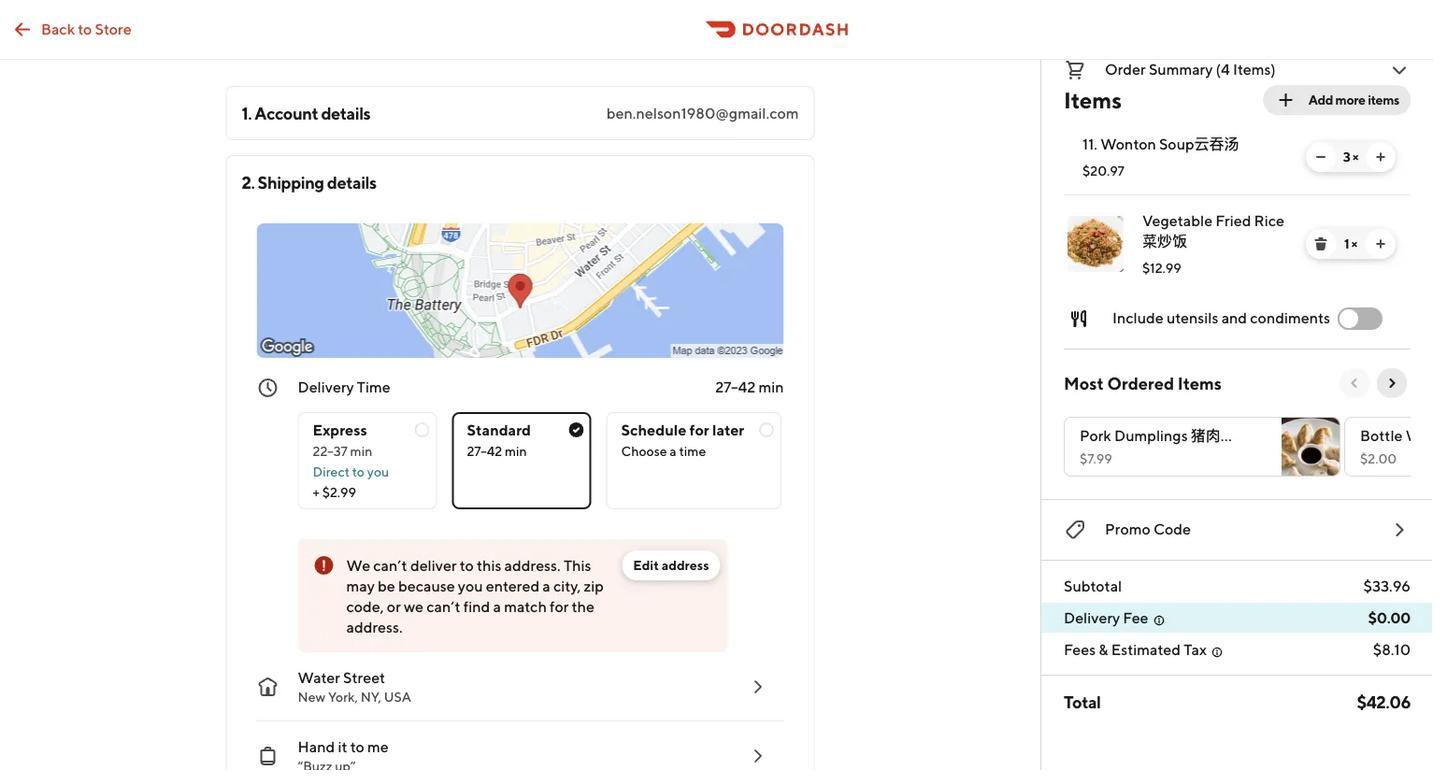 Task type: locate. For each thing, give the bounding box(es) containing it.
2 add one to cart image from the top
[[1374, 237, 1389, 252]]

promo
[[1105, 520, 1151, 538]]

tax
[[1184, 641, 1207, 659]]

dumplings
[[1115, 427, 1188, 445]]

× for 3 ×
[[1353, 149, 1359, 165]]

1 horizontal spatial a
[[543, 577, 551, 595]]

2 horizontal spatial a
[[670, 444, 677, 459]]

because
[[398, 577, 455, 595]]

you inside we can't deliver to this address. this may be because you entered a city, zip code, or we can't find a match for the address.
[[458, 577, 483, 595]]

+
[[313, 485, 320, 500]]

0 horizontal spatial for
[[550, 598, 569, 616]]

×
[[1353, 149, 1359, 165], [1352, 236, 1358, 252]]

$0.00
[[1369, 609, 1411, 627]]

estimated
[[1112, 641, 1181, 659]]

11.
[[1083, 135, 1098, 153]]

0 vertical spatial a
[[670, 444, 677, 459]]

add one to cart image right 3 ×
[[1374, 150, 1389, 165]]

0 vertical spatial ×
[[1353, 149, 1359, 165]]

27–42 down 'standard'
[[467, 444, 502, 459]]

me
[[367, 738, 389, 756]]

27–42
[[716, 378, 756, 396], [467, 444, 502, 459]]

27–42 min
[[716, 378, 784, 396], [467, 444, 527, 459]]

express
[[313, 421, 367, 439]]

add
[[1309, 92, 1334, 108]]

details right 1. account
[[321, 103, 371, 123]]

add one to cart image for 3 ×
[[1374, 150, 1389, 165]]

and
[[1222, 309, 1248, 327]]

can't
[[373, 557, 407, 575], [427, 598, 461, 616]]

we can't deliver to this address. this may be because you entered a city, zip code, or we can't find a match for the address.
[[346, 557, 604, 636]]

add more items
[[1309, 92, 1400, 108]]

$8.10
[[1374, 641, 1411, 659]]

vegetable fried rice 菜炒饭
[[1143, 212, 1285, 250]]

1 vertical spatial details
[[327, 172, 377, 192]]

add one to cart image
[[1374, 150, 1389, 165], [1374, 237, 1389, 252]]

edit
[[633, 558, 659, 573]]

remove one from cart image
[[1314, 150, 1329, 165]]

bottle
[[1361, 427, 1403, 445]]

None radio
[[452, 412, 592, 510]]

1 vertical spatial 27–42 min
[[467, 444, 527, 459]]

1 horizontal spatial address.
[[505, 557, 561, 575]]

code
[[1154, 520, 1192, 538]]

schedule
[[621, 421, 687, 439]]

0 vertical spatial items
[[1064, 87, 1122, 113]]

delivery down "subtotal"
[[1064, 609, 1121, 627]]

delivery for delivery time
[[298, 378, 354, 396]]

1 horizontal spatial 27–42 min
[[716, 378, 784, 396]]

next button of carousel image
[[1385, 376, 1400, 391]]

for inside we can't deliver to this address. this may be because you entered a city, zip code, or we can't find a match for the address.
[[550, 598, 569, 616]]

may
[[346, 577, 375, 595]]

you
[[367, 464, 389, 480], [458, 577, 483, 595]]

delivery for delivery
[[1064, 609, 1121, 627]]

1 vertical spatial add one to cart image
[[1374, 237, 1389, 252]]

× for 1 ×
[[1352, 236, 1358, 252]]

items)
[[1233, 60, 1276, 78]]

27–42 min up later
[[716, 378, 784, 396]]

1 vertical spatial you
[[458, 577, 483, 595]]

list containing 11. wonton soup云吞汤
[[1049, 119, 1411, 293]]

add more items link
[[1264, 85, 1411, 115]]

ordered
[[1108, 373, 1175, 393]]

delivery up express on the left bottom
[[298, 378, 354, 396]]

1 horizontal spatial delivery
[[1064, 609, 1121, 627]]

1 add one to cart image from the top
[[1374, 150, 1389, 165]]

1 horizontal spatial can't
[[427, 598, 461, 616]]

code,
[[346, 598, 384, 616]]

0 horizontal spatial a
[[493, 598, 501, 616]]

this
[[564, 557, 591, 575]]

match
[[504, 598, 547, 616]]

for down city,
[[550, 598, 569, 616]]

wonton
[[1101, 135, 1157, 153]]

$2.00
[[1361, 451, 1397, 467]]

you right 'direct'
[[367, 464, 389, 480]]

edit address button
[[622, 551, 721, 581]]

details right 2. shipping
[[327, 172, 377, 192]]

0 horizontal spatial delivery
[[298, 378, 354, 396]]

1 vertical spatial ×
[[1352, 236, 1358, 252]]

bottle wat $2.00
[[1361, 427, 1434, 467]]

water
[[298, 669, 340, 687]]

add one to cart image for 1 ×
[[1374, 237, 1389, 252]]

1 horizontal spatial for
[[690, 421, 710, 439]]

the
[[572, 598, 595, 616]]

27–42 up later
[[716, 378, 756, 396]]

0 horizontal spatial 27–42 min
[[467, 444, 527, 459]]

can't down because in the bottom left of the page
[[427, 598, 461, 616]]

1 vertical spatial 27–42
[[467, 444, 502, 459]]

fried
[[1216, 212, 1252, 230]]

most ordered items
[[1064, 373, 1222, 393]]

11. wonton soup云吞汤
[[1083, 135, 1240, 153]]

option group
[[298, 397, 784, 510]]

for up time
[[690, 421, 710, 439]]

× right 1
[[1352, 236, 1358, 252]]

1 vertical spatial address.
[[346, 619, 403, 636]]

details for 2. shipping details
[[327, 172, 377, 192]]

1 horizontal spatial you
[[458, 577, 483, 595]]

schedule for later
[[621, 421, 745, 439]]

1 vertical spatial delivery
[[1064, 609, 1121, 627]]

you up find
[[458, 577, 483, 595]]

to right back
[[78, 20, 92, 37]]

0 vertical spatial address.
[[505, 557, 561, 575]]

list
[[1049, 119, 1411, 293]]

address. up 'entered'
[[505, 557, 561, 575]]

a left city,
[[543, 577, 551, 595]]

a left time
[[670, 444, 677, 459]]

choose a time
[[621, 444, 706, 459]]

to inside button
[[350, 738, 364, 756]]

can't up be
[[373, 557, 407, 575]]

time
[[679, 444, 706, 459]]

utensils
[[1167, 309, 1219, 327]]

22–37
[[313, 444, 348, 459]]

0 vertical spatial add one to cart image
[[1374, 150, 1389, 165]]

× right 3
[[1353, 149, 1359, 165]]

1 horizontal spatial 27–42
[[716, 378, 756, 396]]

ben.nelson1980@gmail.com
[[607, 104, 799, 122]]

address. down code,
[[346, 619, 403, 636]]

None radio
[[298, 412, 437, 510], [606, 412, 782, 510], [298, 412, 437, 510], [606, 412, 782, 510]]

address.
[[505, 557, 561, 575], [346, 619, 403, 636]]

min inside the 22–37 min direct to you + $2.99
[[350, 444, 372, 459]]

hand it to me button
[[242, 722, 784, 771]]

for
[[690, 421, 710, 439], [550, 598, 569, 616]]

0 horizontal spatial min
[[350, 444, 372, 459]]

details for 1. account details
[[321, 103, 371, 123]]

promo code
[[1105, 520, 1192, 538]]

a right find
[[493, 598, 501, 616]]

0 horizontal spatial you
[[367, 464, 389, 480]]

27–42 min down 'standard'
[[467, 444, 527, 459]]

1 vertical spatial can't
[[427, 598, 461, 616]]

to left this
[[460, 557, 474, 575]]

items up 11.
[[1064, 87, 1122, 113]]

include utensils and condiments
[[1113, 309, 1331, 327]]

min
[[759, 378, 784, 396], [350, 444, 372, 459], [505, 444, 527, 459]]

delivery time
[[298, 378, 391, 396]]

add one to cart image right 1 ×
[[1374, 237, 1389, 252]]

items
[[1064, 87, 1122, 113], [1178, 373, 1222, 393]]

to right it
[[350, 738, 364, 756]]

to inside the 22–37 min direct to you + $2.99
[[352, 464, 365, 480]]

0 vertical spatial 27–42 min
[[716, 378, 784, 396]]

new
[[298, 690, 326, 705]]

1 horizontal spatial items
[[1178, 373, 1222, 393]]

0 horizontal spatial can't
[[373, 557, 407, 575]]

0 horizontal spatial items
[[1064, 87, 1122, 113]]

0 vertical spatial can't
[[373, 557, 407, 575]]

Include utensils and condiments checkbox
[[1338, 308, 1383, 330]]

1 vertical spatial for
[[550, 598, 569, 616]]

0 horizontal spatial 27–42
[[467, 444, 502, 459]]

0 horizontal spatial address.
[[346, 619, 403, 636]]

to right 'direct'
[[352, 464, 365, 480]]

1 vertical spatial a
[[543, 577, 551, 595]]

0 vertical spatial details
[[321, 103, 371, 123]]

0 vertical spatial 27–42
[[716, 378, 756, 396]]

items right ordered
[[1178, 373, 1222, 393]]

vegetable
[[1143, 212, 1213, 230]]

promo code button
[[1064, 515, 1411, 545]]

0 vertical spatial you
[[367, 464, 389, 480]]

$33.96
[[1364, 577, 1411, 595]]

1 horizontal spatial min
[[505, 444, 527, 459]]

0 vertical spatial delivery
[[298, 378, 354, 396]]

condiments
[[1251, 309, 1331, 327]]



Task type: describe. For each thing, give the bounding box(es) containing it.
fees & estimated
[[1064, 641, 1181, 659]]

previous button of carousel image
[[1348, 376, 1363, 391]]

1. account
[[242, 103, 318, 123]]

pork dumplings 猪肉饺(7pcs) $7.99
[[1080, 427, 1277, 467]]

order
[[1105, 60, 1146, 78]]

2. shipping details
[[242, 172, 377, 192]]

we
[[404, 598, 424, 616]]

1 ×
[[1345, 236, 1358, 252]]

be
[[378, 577, 395, 595]]

time
[[357, 378, 391, 396]]

or
[[387, 598, 401, 616]]

$20.97
[[1083, 163, 1125, 179]]

items
[[1368, 92, 1400, 108]]

$2.99
[[322, 485, 356, 500]]

to inside we can't deliver to this address. this may be because you entered a city, zip code, or we can't find a match for the address.
[[460, 557, 474, 575]]

zip
[[584, 577, 604, 595]]

猪肉饺(7pcs)
[[1191, 427, 1277, 445]]

we
[[346, 557, 370, 575]]

choose
[[621, 444, 667, 459]]

ny,
[[361, 690, 382, 705]]

order summary (4 items)
[[1105, 60, 1276, 78]]

$42.06
[[1357, 692, 1411, 712]]

$12.99
[[1143, 260, 1182, 276]]

fees
[[1064, 641, 1096, 659]]

total
[[1064, 692, 1101, 712]]

3 ×
[[1344, 149, 1359, 165]]

&
[[1099, 641, 1109, 659]]

soup云吞汤
[[1160, 135, 1240, 153]]

standard
[[467, 421, 531, 439]]

min inside radio
[[505, 444, 527, 459]]

back to store
[[41, 20, 132, 37]]

$7.99
[[1080, 451, 1113, 467]]

rice
[[1255, 212, 1285, 230]]

subtotal
[[1064, 577, 1122, 595]]

wat
[[1406, 427, 1434, 445]]

summary
[[1149, 60, 1213, 78]]

order summary (4 items) button
[[1064, 55, 1411, 85]]

3
[[1344, 149, 1351, 165]]

vegetable fried rice菜炒饭 image
[[1068, 216, 1124, 272]]

street
[[343, 669, 385, 687]]

address
[[662, 558, 709, 573]]

remove item from cart image
[[1314, 237, 1329, 252]]

22–37 min direct to you + $2.99
[[313, 444, 389, 500]]

1
[[1345, 236, 1350, 252]]

later
[[713, 421, 745, 439]]

entered
[[486, 577, 540, 595]]

2 horizontal spatial min
[[759, 378, 784, 396]]

hand
[[298, 738, 335, 756]]

deliver
[[410, 557, 457, 575]]

edit address
[[633, 558, 709, 573]]

fee
[[1123, 609, 1149, 627]]

find
[[464, 598, 490, 616]]

back to store link
[[0, 11, 143, 48]]

you inside the 22–37 min direct to you + $2.99
[[367, 464, 389, 480]]

we can't deliver to this address. this may be because you entered a city, zip code, or we can't find a match for the address. status
[[298, 540, 728, 653]]

this
[[477, 557, 502, 575]]

(4
[[1216, 60, 1230, 78]]

2 vertical spatial a
[[493, 598, 501, 616]]

a inside option group
[[670, 444, 677, 459]]

include
[[1113, 309, 1164, 327]]

0 vertical spatial for
[[690, 421, 710, 439]]

most
[[1064, 373, 1104, 393]]

菜炒饭
[[1143, 232, 1188, 250]]

2. shipping
[[242, 172, 324, 192]]

option group containing express
[[298, 397, 784, 510]]

1 vertical spatial items
[[1178, 373, 1222, 393]]

back
[[41, 20, 75, 37]]

1. account details
[[242, 103, 371, 123]]

it
[[338, 738, 347, 756]]

store
[[95, 20, 132, 37]]

hand it to me
[[298, 738, 389, 756]]

usa
[[384, 690, 412, 705]]

none radio containing standard
[[452, 412, 592, 510]]

direct
[[313, 464, 350, 480]]



Task type: vqa. For each thing, say whether or not it's contained in the screenshot.
the to in back to store link
yes



